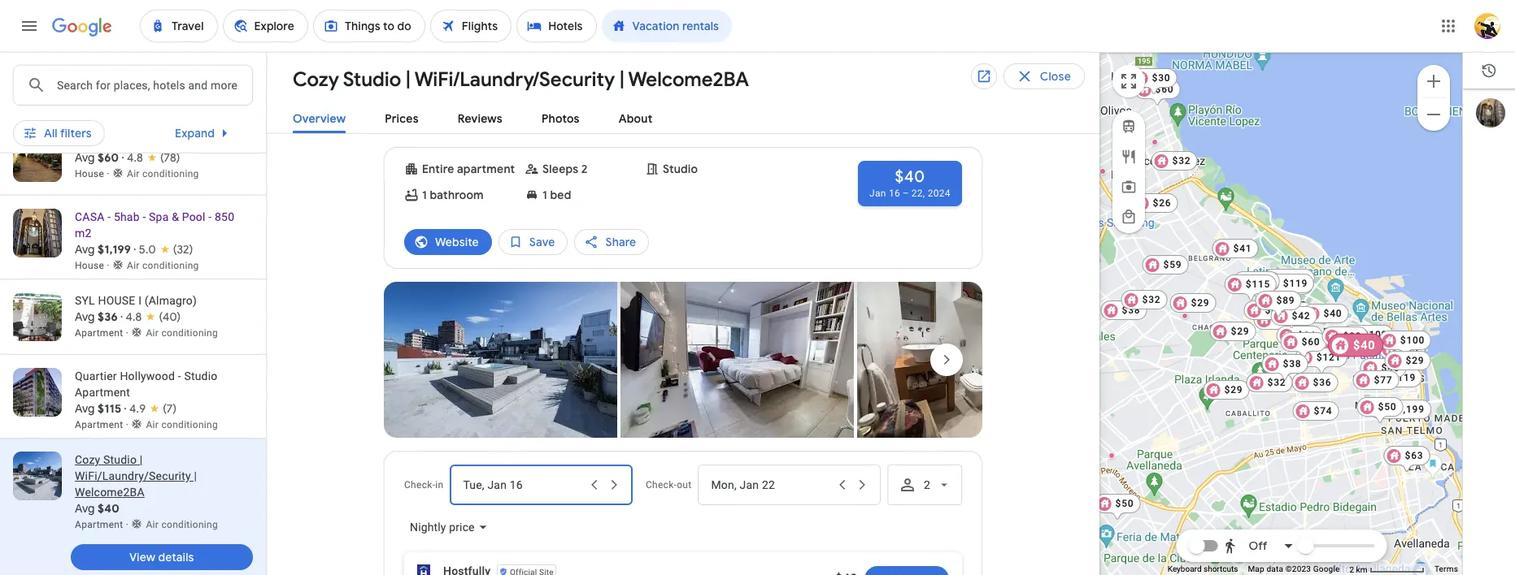Task type: describe. For each thing, give the bounding box(es) containing it.
4.8 out of 5 stars from 40 reviews image
[[126, 309, 181, 325]]

sleeps
[[542, 162, 579, 176]]

entire
[[422, 162, 454, 176]]

$115 inside quartier hollywood - studio apartment avg $115 ·
[[98, 402, 122, 416]]

rooms
[[511, 121, 547, 136]]

price
[[449, 522, 475, 535]]

3 list item from the left
[[857, 282, 1091, 442]]

close
[[1040, 69, 1071, 84]]

all filters
[[44, 126, 92, 141]]

1 list item from the left
[[384, 282, 617, 442]]

1 horizontal spatial $50
[[1288, 280, 1306, 291]]

photo 2 image
[[621, 282, 854, 438]]

conditioning for (7)
[[161, 420, 218, 431]]

$86 link
[[1276, 326, 1322, 346]]

reviews
[[458, 111, 503, 126]]

photo 1 image
[[384, 282, 617, 438]]

$87 inside 2415 palermo avg $87 ·
[[98, 75, 118, 89]]

save
[[529, 235, 555, 250]]

photo 3 image
[[857, 282, 1091, 438]]

4.8 for $60
[[127, 150, 143, 165]]

0 vertical spatial 2 button
[[677, 63, 752, 102]]

main menu image
[[20, 16, 39, 36]]

filters form
[[13, 52, 792, 164]]

casa
[[90, 135, 117, 148]]

conditioning for (40)
[[161, 328, 218, 339]]

(almagro)
[[145, 294, 197, 307]]

$100 link
[[1379, 331, 1431, 359]]

tab list containing overview
[[267, 98, 1100, 134]]

map region
[[1024, 0, 1515, 576]]

$36 inside map region
[[1313, 377, 1331, 389]]

$40 inside $40 jan 16 – 22, 2024
[[895, 167, 925, 187]]

open in new tab image
[[976, 69, 992, 84]]

property type
[[244, 121, 319, 136]]

de
[[120, 135, 134, 148]]

shortcuts
[[1204, 565, 1238, 574]]

conditioning for (159)
[[161, 93, 218, 104]]

expand button
[[155, 114, 254, 153]]

$74 link
[[1292, 402, 1339, 421]]

&
[[172, 211, 179, 224]]

price
[[154, 121, 182, 136]]

2 horizontal spatial $50
[[1378, 402, 1396, 413]]

$40 inside cozy studio | wifi/laundry/security | welcome2ba avg $40
[[98, 502, 119, 516]]

nightly
[[410, 522, 446, 535]]

studio inside heading
[[343, 68, 401, 92]]

1 vertical spatial check-out text field
[[711, 466, 832, 505]]

1 horizontal spatial $130 link
[[1316, 334, 1369, 354]]

0 horizontal spatial $130
[[1275, 315, 1299, 326]]

0 vertical spatial $119 link
[[1262, 274, 1314, 302]]

air conditioning for (7)
[[146, 420, 218, 431]]

i
[[138, 294, 142, 307]]

- left 850
[[208, 211, 212, 224]]

cozy studio | wifi/laundry/security | welcome2ba heading
[[280, 65, 749, 93]]

zoom out map image
[[1424, 105, 1444, 124]]

about
[[619, 111, 653, 126]]

4.9
[[129, 402, 146, 416]]

all for all filters (1)
[[44, 121, 58, 136]]

guest rating
[[381, 121, 449, 136]]

overview
[[293, 111, 346, 126]]

cozy for cozy studio | wifi/laundry/security | welcome2ba avg $40
[[75, 454, 100, 467]]

2 km
[[1350, 566, 1370, 575]]

check-in
[[404, 480, 444, 491]]

$31
[[1233, 243, 1252, 255]]

amenities button
[[581, 115, 691, 142]]

Check-in text field
[[364, 64, 461, 102]]

syl
[[75, 294, 95, 307]]

2024
[[928, 188, 951, 199]]

keyboard
[[1168, 565, 1202, 574]]

terms
[[1435, 565, 1458, 574]]

$42 link
[[1270, 307, 1317, 326]]

1 vertical spatial $119 link
[[1370, 368, 1422, 388]]

$42
[[1292, 311, 1310, 322]]

air conditioning for (32)
[[127, 260, 199, 272]]

entire apartment
[[422, 162, 515, 176]]

16 – 22,
[[889, 188, 925, 199]]

0 horizontal spatial $60 link
[[1134, 80, 1180, 107]]

$59 link
[[1142, 255, 1188, 275]]

0 vertical spatial $130 link
[[1254, 311, 1306, 330]]

$85 link
[[1379, 340, 1425, 368]]

avg inside quartier hollywood - studio apartment avg $115 ·
[[75, 402, 95, 416]]

· inside la casa de bulnes avg $60 ·
[[122, 150, 124, 165]]

$77 link
[[1353, 371, 1399, 390]]

1 for 1 bed
[[542, 188, 547, 203]]

hollywood
[[120, 370, 175, 383]]

check-out
[[646, 480, 692, 491]]

sort by button
[[698, 115, 792, 142]]

terms link
[[1435, 565, 1458, 574]]

$87 inside map region
[[1254, 276, 1273, 287]]

$121 link
[[1295, 348, 1347, 376]]

che lolita house image
[[1108, 453, 1115, 460]]

zoom in map image
[[1424, 71, 1444, 91]]

view details link
[[71, 538, 253, 576]]

(32)
[[173, 242, 193, 257]]

conditioning for (78)
[[142, 168, 199, 180]]

conditioning up details
[[161, 520, 218, 531]]

2 horizontal spatial $50 link
[[1357, 398, 1403, 425]]

next image
[[927, 341, 966, 380]]

$115 link
[[1224, 275, 1277, 303]]

$85
[[1400, 344, 1418, 355]]

clear image
[[276, 74, 295, 94]]

bathroom
[[430, 188, 484, 203]]

air conditioning for (78)
[[127, 168, 199, 180]]

keyboard shortcuts
[[1168, 565, 1238, 574]]

2 vertical spatial $50 link
[[1094, 494, 1140, 522]]

la casa de bulnes avg $60 ·
[[75, 135, 172, 165]]

share button
[[575, 223, 649, 262]]

off
[[1249, 539, 1268, 554]]

caminito image
[[1423, 455, 1442, 481]]

$40 jan 16 – 22, 2024
[[870, 167, 951, 199]]

$41
[[1233, 243, 1252, 255]]

$99 link
[[1268, 303, 1314, 330]]

price button
[[127, 115, 210, 142]]

1 vertical spatial $130
[[1337, 338, 1362, 350]]

close button
[[1004, 63, 1085, 89]]

sleeps 2
[[542, 162, 588, 176]]

plaza image
[[1181, 313, 1188, 320]]

view larger map image
[[1119, 72, 1139, 91]]

studio inside quartier hollywood - studio apartment avg $115 ·
[[184, 370, 218, 383]]

property type button
[[216, 115, 347, 142]]

apartment
[[457, 162, 515, 176]]

palermo
[[104, 59, 148, 72]]

property
[[244, 121, 291, 136]]

in
[[435, 480, 444, 491]]

$109 link
[[1341, 325, 1394, 353]]

$89 link
[[1255, 291, 1301, 319]]

air for (159)
[[146, 93, 159, 104]]

welcome2ba for cozy studio | wifi/laundry/security | welcome2ba avg $40
[[75, 486, 145, 499]]

all filters button
[[13, 114, 105, 153]]

$36 inside syl house i (almagro) avg $36 ·
[[98, 310, 118, 325]]

$119 for the bottom $119 link
[[1391, 373, 1416, 384]]

cozy studio | wifi/laundry/security | welcome2ba
[[293, 68, 749, 92]]

rooms button
[[483, 115, 575, 142]]

Search for places, hotels and more text field
[[56, 66, 252, 105]]

type
[[294, 121, 319, 136]]

$1,199 inside casa - 5hab - spa & pool - 850 m2 avg $1,199 ·
[[98, 242, 131, 257]]

filters for all filters (1)
[[60, 121, 92, 136]]

nightly price
[[410, 522, 475, 535]]

apartment · for $115
[[75, 420, 131, 431]]

1 horizontal spatial $38 link
[[1262, 355, 1308, 382]]

air conditioning for (159)
[[146, 93, 218, 104]]

cozy studio | wifi/laundry/security | welcome2ba avg $40
[[75, 454, 197, 516]]

by
[[751, 121, 765, 136]]

2 km button
[[1345, 564, 1430, 576]]

cozy for cozy studio | wifi/laundry/security | welcome2ba
[[293, 68, 339, 92]]

km
[[1356, 566, 1368, 575]]

photos
[[542, 111, 580, 126]]

overview tab
[[293, 105, 346, 133]]

bed
[[550, 188, 571, 203]]

welcome2ba for cozy studio | wifi/laundry/security | welcome2ba
[[628, 68, 749, 92]]

house
[[98, 294, 135, 307]]

air for (32)
[[127, 260, 140, 272]]



Task type: locate. For each thing, give the bounding box(es) containing it.
2 horizontal spatial list item
[[857, 282, 1091, 442]]

lo de costa bb - deluxe double room with bath image
[[1151, 139, 1158, 146]]

sort by
[[726, 121, 765, 136]]

casa - 5hab - spa & pool - 850 m2 avg $1,199 ·
[[75, 211, 234, 257]]

1 house · from the top
[[75, 168, 112, 180]]

$50 link
[[1266, 276, 1313, 303], [1357, 398, 1403, 425], [1094, 494, 1140, 522]]

$87
[[98, 75, 118, 89], [1254, 276, 1273, 287]]

0 vertical spatial $60 link
[[1134, 80, 1180, 107]]

1 vertical spatial $36
[[1313, 377, 1331, 389]]

all
[[44, 121, 58, 136], [44, 126, 58, 141]]

0 horizontal spatial 2 button
[[677, 63, 752, 102]]

4.4 out of 5 stars from 159 reviews image
[[126, 74, 184, 90]]

1 horizontal spatial wifi/laundry/security
[[415, 68, 615, 92]]

2 vertical spatial $60
[[1301, 337, 1320, 348]]

check- for in
[[404, 480, 435, 491]]

m2
[[75, 227, 92, 240]]

0 vertical spatial cozy
[[293, 68, 339, 92]]

house ·
[[75, 168, 112, 180], [75, 260, 112, 272]]

all filters (1)
[[44, 121, 107, 136]]

- left spa
[[143, 211, 146, 224]]

(40)
[[159, 310, 181, 325]]

0 horizontal spatial $87
[[98, 75, 118, 89]]

1 vertical spatial $38 link
[[1262, 355, 1308, 382]]

· inside syl house i (almagro) avg $36 ·
[[121, 310, 123, 325]]

0 vertical spatial check-out text field
[[523, 64, 621, 102]]

2415
[[75, 59, 101, 72]]

(159)
[[159, 75, 184, 89]]

- inside quartier hollywood - studio apartment avg $115 ·
[[178, 370, 181, 383]]

quartier
[[75, 370, 117, 383]]

4.8
[[127, 150, 143, 165], [126, 310, 142, 325]]

1 vertical spatial cozy
[[75, 454, 100, 467]]

0 horizontal spatial $36
[[98, 310, 118, 325]]

2415 palermo avg $87 ·
[[75, 59, 148, 89]]

0 vertical spatial house ·
[[75, 168, 112, 180]]

$87 down palermo
[[98, 75, 118, 89]]

amenities
[[609, 121, 664, 136]]

guest rating button
[[353, 115, 476, 142]]

conditioning down (78)
[[142, 168, 199, 180]]

1 vertical spatial $50 link
[[1357, 398, 1403, 425]]

$87 link
[[1233, 272, 1279, 299]]

0 horizontal spatial check-out text field
[[523, 64, 621, 102]]

air down '4.9 out of 5 stars from 7 reviews' image at bottom left
[[146, 420, 159, 431]]

air conditioning down (40)
[[146, 328, 218, 339]]

studio right 'hollywood'
[[184, 370, 218, 383]]

$38
[[1122, 305, 1140, 316], [1283, 359, 1301, 370]]

pool
[[182, 211, 205, 224]]

apartment ·
[[75, 93, 131, 104], [75, 328, 131, 339], [75, 420, 131, 431], [75, 520, 131, 531]]

$60
[[1155, 84, 1174, 95], [98, 150, 119, 165], [1301, 337, 1320, 348]]

$36 down house
[[98, 310, 118, 325]]

· down house
[[121, 310, 123, 325]]

0 vertical spatial $87
[[98, 75, 118, 89]]

$32
[[1172, 155, 1191, 167], [1142, 294, 1161, 306], [1267, 377, 1286, 389], [1267, 377, 1286, 389]]

map
[[1248, 565, 1265, 574]]

$60 link down $42
[[1280, 333, 1326, 360]]

1 horizontal spatial 1
[[542, 188, 547, 203]]

0 horizontal spatial $50 link
[[1094, 494, 1140, 522]]

0 horizontal spatial cozy
[[75, 454, 100, 467]]

1 avg from the top
[[75, 75, 95, 89]]

2 check- from the left
[[646, 480, 677, 491]]

· left 4.9
[[124, 402, 127, 416]]

1 vertical spatial house ·
[[75, 260, 112, 272]]

studio down amenities popup button
[[663, 162, 698, 176]]

$119 for top $119 link
[[1283, 278, 1308, 290]]

$135 link
[[1262, 269, 1315, 297]]

0 horizontal spatial $119 link
[[1262, 274, 1314, 302]]

$60 inside la casa de bulnes avg $60 ·
[[98, 150, 119, 165]]

apartment · up view
[[75, 520, 131, 531]]

4.9 out of 5 stars from 7 reviews image
[[129, 401, 177, 417]]

air conditioning up details
[[146, 520, 218, 531]]

$89
[[1276, 295, 1295, 307]]

1 horizontal spatial $130
[[1337, 338, 1362, 350]]

$1,199
[[98, 242, 131, 257], [1391, 404, 1424, 416]]

0 vertical spatial welcome2ba
[[628, 68, 749, 92]]

0 vertical spatial $130
[[1275, 315, 1299, 326]]

1 horizontal spatial $50 link
[[1266, 276, 1313, 303]]

recently viewed image
[[1481, 63, 1497, 79]]

$39
[[1343, 331, 1361, 342]]

spa
[[149, 211, 169, 224]]

0 vertical spatial wifi/laundry/security
[[415, 68, 615, 92]]

jan
[[870, 188, 886, 199]]

photos list
[[384, 282, 1091, 456]]

$130 link
[[1254, 311, 1306, 330], [1316, 334, 1369, 354]]

$1,199 down $77
[[1391, 404, 1424, 416]]

©2023
[[1286, 565, 1311, 574]]

$99
[[1289, 307, 1308, 318]]

4.8 for $36
[[126, 310, 142, 325]]

· left '5.0'
[[134, 242, 136, 257]]

$77
[[1374, 375, 1392, 386]]

air conditioning down (78)
[[127, 168, 199, 180]]

house · down m2
[[75, 260, 112, 272]]

house · down casa
[[75, 168, 112, 180]]

$87 up $89 link
[[1254, 276, 1273, 287]]

0 horizontal spatial 1
[[422, 188, 427, 203]]

0 vertical spatial $36
[[98, 310, 118, 325]]

list item
[[384, 282, 617, 442], [621, 282, 854, 442], [857, 282, 1091, 442]]

welcome2ba inside cozy studio | wifi/laundry/security | welcome2ba avg $40
[[75, 486, 145, 499]]

2 vertical spatial $50
[[1115, 499, 1134, 510]]

$1,199 left '5.0'
[[98, 242, 131, 257]]

$36 down $121 link
[[1313, 377, 1331, 389]]

4.8 inside 4.8 out of 5 stars from 40 reviews image
[[126, 310, 142, 325]]

· left 4.4
[[121, 75, 123, 89]]

cozy up 'overview'
[[293, 68, 339, 92]]

extraordinary apartment in caba 2 rooms image
[[1122, 506, 1128, 512]]

apartment · down apartment
[[75, 420, 131, 431]]

1
[[422, 188, 427, 203], [542, 188, 547, 203]]

0 vertical spatial $60
[[1155, 84, 1174, 95]]

0 horizontal spatial $130 link
[[1254, 311, 1306, 330]]

5hab
[[114, 211, 140, 224]]

1 horizontal spatial cozy
[[293, 68, 339, 92]]

1 horizontal spatial list item
[[621, 282, 854, 442]]

guest
[[381, 121, 414, 136]]

- right 'hollywood'
[[178, 370, 181, 383]]

1 for 1 bathroom
[[422, 188, 427, 203]]

air conditioning down the (7)
[[146, 420, 218, 431]]

$40
[[895, 167, 925, 187], [1265, 305, 1283, 316], [1323, 308, 1342, 320], [1353, 339, 1375, 352], [1381, 363, 1400, 374], [98, 502, 119, 516]]

1 horizontal spatial $60 link
[[1280, 333, 1326, 360]]

2 horizontal spatial $60
[[1301, 337, 1320, 348]]

all for all filters
[[44, 126, 58, 141]]

$36
[[98, 310, 118, 325], [1313, 377, 1331, 389]]

air for (7)
[[146, 420, 159, 431]]

1 vertical spatial wifi/laundry/security
[[75, 470, 191, 483]]

1 vertical spatial $38
[[1283, 359, 1301, 370]]

1 vertical spatial 2 button
[[887, 465, 962, 506]]

avg inside casa - 5hab - spa & pool - 850 m2 avg $1,199 ·
[[75, 242, 95, 257]]

save button
[[498, 223, 568, 262]]

$119 up apartamento av kennedy y cerviño a metros embajada eeuu 'icon'
[[1283, 278, 1308, 290]]

(1)
[[94, 121, 107, 136]]

$38 down $86 link
[[1283, 359, 1301, 370]]

air conditioning down 5 out of 5 stars from 32 reviews image
[[127, 260, 199, 272]]

welcome2ba inside heading
[[628, 68, 749, 92]]

wifi/laundry/security inside heading
[[415, 68, 615, 92]]

Check-out text field
[[523, 64, 621, 102], [711, 466, 832, 505]]

4.8 down i
[[126, 310, 142, 325]]

prices
[[385, 111, 419, 126]]

1 horizontal spatial welcome2ba
[[628, 68, 749, 92]]

- left 5hab
[[107, 211, 111, 224]]

1 vertical spatial $50
[[1378, 402, 1396, 413]]

1 vertical spatial welcome2ba
[[75, 486, 145, 499]]

$119 down $85 link
[[1391, 373, 1416, 384]]

apartment · down house
[[75, 328, 131, 339]]

4 avg from the top
[[75, 310, 95, 325]]

wifi/laundry/security for cozy studio | wifi/laundry/security | welcome2ba
[[415, 68, 615, 92]]

house · for $1,199
[[75, 260, 112, 272]]

0 horizontal spatial $50
[[1115, 499, 1134, 510]]

air for (78)
[[127, 168, 140, 180]]

map data ©2023 google
[[1248, 565, 1340, 574]]

apartment · for $36
[[75, 328, 131, 339]]

1 vertical spatial $60 link
[[1280, 333, 1326, 360]]

0 horizontal spatial $60
[[98, 150, 119, 165]]

1 horizontal spatial $119
[[1391, 373, 1416, 384]]

4.8 down de
[[127, 150, 143, 165]]

$60 right view larger map icon
[[1155, 84, 1174, 95]]

$60 down casa
[[98, 150, 119, 165]]

0 horizontal spatial $38 link
[[1100, 301, 1147, 320]]

2 filters from the top
[[60, 126, 92, 141]]

house · for $60
[[75, 168, 112, 180]]

1 horizontal spatial $1,199
[[1391, 404, 1424, 416]]

conditioning down the (7)
[[161, 420, 218, 431]]

google
[[1313, 565, 1340, 574]]

2 inside button
[[1350, 566, 1354, 575]]

· inside quartier hollywood - studio apartment avg $115 ·
[[124, 402, 127, 416]]

1 all from the top
[[44, 121, 58, 136]]

0 horizontal spatial $1,199
[[98, 242, 131, 257]]

6 avg from the top
[[75, 502, 95, 516]]

wifi/laundry/security inside cozy studio | wifi/laundry/security | welcome2ba avg $40
[[75, 470, 191, 483]]

2 1 from the left
[[542, 188, 547, 203]]

$40 link
[[1244, 301, 1290, 320], [1302, 304, 1348, 324], [1328, 334, 1383, 357], [1360, 359, 1406, 378]]

studio down 4.9
[[103, 454, 137, 467]]

1 vertical spatial $60
[[98, 150, 119, 165]]

conditioning for (32)
[[142, 260, 199, 272]]

view
[[130, 551, 156, 565]]

4 apartment · from the top
[[75, 520, 131, 531]]

$60 up $121
[[1301, 337, 1320, 348]]

air conditioning for (40)
[[146, 328, 218, 339]]

1 left bed at the top
[[542, 188, 547, 203]]

avg inside 2415 palermo avg $87 ·
[[75, 75, 95, 89]]

0 vertical spatial $50 link
[[1266, 276, 1313, 303]]

website
[[435, 235, 479, 250]]

1 check- from the left
[[404, 480, 435, 491]]

0 horizontal spatial welcome2ba
[[75, 486, 145, 499]]

1 vertical spatial 4.8
[[126, 310, 142, 325]]

1 vertical spatial $119
[[1391, 373, 1416, 384]]

1 horizontal spatial check-out text field
[[711, 466, 832, 505]]

$115 up $89 link
[[1245, 279, 1270, 290]]

2 list item from the left
[[621, 282, 854, 442]]

conditioning down (40)
[[161, 328, 218, 339]]

filters
[[60, 121, 92, 136], [60, 126, 92, 141]]

$39 link
[[1322, 327, 1368, 355]]

cozy inside heading
[[293, 68, 339, 92]]

check-
[[404, 480, 435, 491], [646, 480, 677, 491]]

air conditioning down (159)
[[146, 93, 218, 104]]

welcome2ba up view
[[75, 486, 145, 499]]

4.8 inside 4.8 out of 5 stars from 78 reviews image
[[127, 150, 143, 165]]

$115 inside map region
[[1245, 279, 1270, 290]]

3 apartment · from the top
[[75, 420, 131, 431]]

recently viewed element
[[1463, 53, 1515, 89]]

expand
[[175, 126, 215, 141]]

5 out of 5 stars from 32 reviews image
[[139, 242, 193, 258]]

1 horizontal spatial $60
[[1155, 84, 1174, 95]]

avg inside la casa de bulnes avg $60 ·
[[75, 150, 95, 165]]

conditioning down 5 out of 5 stars from 32 reviews image
[[142, 260, 199, 272]]

check- for out
[[646, 480, 677, 491]]

apartment · for $87
[[75, 93, 131, 104]]

tab list
[[267, 98, 1100, 134]]

0 horizontal spatial wifi/laundry/security
[[75, 470, 191, 483]]

1 horizontal spatial $119 link
[[1370, 368, 1422, 388]]

studio up prices
[[343, 68, 401, 92]]

1 horizontal spatial $115
[[1245, 279, 1270, 290]]

studio
[[343, 68, 401, 92], [663, 162, 698, 176], [184, 370, 218, 383], [103, 454, 137, 467]]

0 vertical spatial $50
[[1288, 280, 1306, 291]]

0 horizontal spatial list item
[[384, 282, 617, 442]]

0 vertical spatial $38 link
[[1100, 301, 1147, 320]]

air for (40)
[[146, 328, 159, 339]]

1 vertical spatial $87
[[1254, 276, 1273, 287]]

air down the 4.4 out of 5 stars from 159 reviews image
[[146, 93, 159, 104]]

2
[[713, 76, 720, 89], [581, 162, 588, 176], [924, 479, 930, 492], [1350, 566, 1354, 575]]

0 vertical spatial $38
[[1122, 305, 1140, 316]]

1 horizontal spatial $38
[[1283, 359, 1301, 370]]

$119 link
[[1262, 274, 1314, 302], [1370, 368, 1422, 388]]

2 inside filters 'form'
[[713, 76, 720, 89]]

$135
[[1284, 273, 1308, 285]]

Check-in text field
[[463, 466, 584, 505]]

1 apartment · from the top
[[75, 93, 131, 104]]

$100
[[1400, 335, 1425, 346]]

1 vertical spatial $130 link
[[1316, 334, 1369, 354]]

0 vertical spatial 4.8
[[127, 150, 143, 165]]

filters for all filters
[[60, 126, 92, 141]]

2 button
[[677, 63, 752, 102], [887, 465, 962, 506]]

0 horizontal spatial $119
[[1283, 278, 1308, 290]]

$38 link down $86 link
[[1262, 355, 1308, 382]]

1 horizontal spatial check-
[[646, 480, 677, 491]]

2 house · from the top
[[75, 260, 112, 272]]

$30
[[1152, 72, 1170, 84]]

1 horizontal spatial $36
[[1313, 377, 1331, 389]]

1 down entire
[[422, 188, 427, 203]]

$59
[[1163, 259, 1182, 271]]

0 vertical spatial $1,199
[[98, 242, 131, 257]]

conditioning down (159)
[[161, 93, 218, 104]]

welcome2ba up the "about"
[[628, 68, 749, 92]]

· inside 2415 palermo avg $87 ·
[[121, 75, 123, 89]]

2 avg from the top
[[75, 150, 95, 165]]

quartier hollywood - studio apartment avg $115 ·
[[75, 370, 218, 416]]

1 vertical spatial $1,199
[[1391, 404, 1424, 416]]

view details button
[[71, 538, 253, 576]]

0 horizontal spatial $38
[[1122, 305, 1140, 316]]

$60 link up lo de costa bb - deluxe double room with bath icon
[[1134, 80, 1180, 107]]

0 horizontal spatial $115
[[98, 402, 122, 416]]

air up view details button
[[146, 520, 159, 531]]

$1,199 inside map region
[[1391, 404, 1424, 416]]

1 vertical spatial $115
[[98, 402, 122, 416]]

apartment · down 2415 palermo avg $87 ·
[[75, 93, 131, 104]]

$36 link
[[1292, 373, 1338, 393]]

2 all from the top
[[44, 126, 58, 141]]

all inside filters 'form'
[[44, 121, 58, 136]]

0 horizontal spatial check-
[[404, 480, 435, 491]]

cozy down apartment
[[75, 454, 100, 467]]

$115 down apartment
[[98, 402, 122, 416]]

wifi/laundry/security down 4.9
[[75, 470, 191, 483]]

air down 4.8 out of 5 stars from 40 reviews image
[[146, 328, 159, 339]]

apartment
[[75, 386, 130, 399]]

studio inside cozy studio | wifi/laundry/security | welcome2ba avg $40
[[103, 454, 137, 467]]

1 filters from the top
[[60, 121, 92, 136]]

· down de
[[122, 150, 124, 165]]

avg inside cozy studio | wifi/laundry/security | welcome2ba avg $40
[[75, 502, 95, 516]]

air down '5.0'
[[127, 260, 140, 272]]

wifi/laundry/security for cozy studio | wifi/laundry/security | welcome2ba avg $40
[[75, 470, 191, 483]]

apartamento av kennedy y cerviño a metros embajada eeuu image
[[1293, 296, 1299, 303]]

2 apartment · from the top
[[75, 328, 131, 339]]

filters inside 'form'
[[60, 121, 92, 136]]

· inside casa - 5hab - spa & pool - 850 m2 avg $1,199 ·
[[134, 242, 136, 257]]

$30 link
[[1131, 68, 1177, 96]]

$1,199 link
[[1369, 400, 1431, 420]]

share
[[605, 235, 636, 250]]

$31 link
[[1212, 239, 1258, 259]]

avg inside syl house i (almagro) avg $36 ·
[[75, 310, 95, 325]]

$121
[[1316, 352, 1341, 364]]

air down 4.8 out of 5 stars from 78 reviews image
[[127, 168, 140, 180]]

$38 left plaza icon on the right bottom
[[1122, 305, 1140, 316]]

$60 link
[[1134, 80, 1180, 107], [1280, 333, 1326, 360]]

1 horizontal spatial $87
[[1254, 276, 1273, 287]]

3 avg from the top
[[75, 242, 95, 257]]

0 vertical spatial $119
[[1283, 278, 1308, 290]]

susana just boutique hotel - deluxe king suite image
[[1099, 168, 1106, 175]]

data
[[1267, 565, 1283, 574]]

$38 link left plaza icon on the right bottom
[[1100, 301, 1147, 320]]

0 vertical spatial $115
[[1245, 279, 1270, 290]]

1 horizontal spatial 2 button
[[887, 465, 962, 506]]

1 1 from the left
[[422, 188, 427, 203]]

5 avg from the top
[[75, 402, 95, 416]]

wifi/laundry/security up rooms popup button
[[415, 68, 615, 92]]

4.8 out of 5 stars from 78 reviews image
[[127, 150, 180, 166]]

cozy inside cozy studio | wifi/laundry/security | welcome2ba avg $40
[[75, 454, 100, 467]]



Task type: vqa. For each thing, say whether or not it's contained in the screenshot.
Send to phone
no



